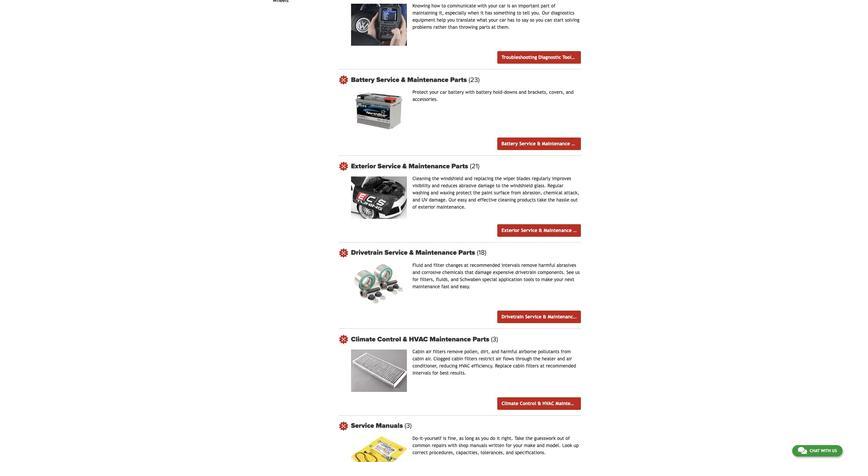 Task type: vqa. For each thing, say whether or not it's contained in the screenshot.


Task type: describe. For each thing, give the bounding box(es) containing it.
airborne
[[519, 349, 537, 355]]

us
[[576, 270, 580, 275]]

& inside exterior service & maintenance parts link
[[539, 228, 543, 233]]

you.
[[532, 10, 541, 15]]

pollen,
[[465, 349, 480, 355]]

make inside fluid and filter changes at recommended intervals remove harmful abrasives and corrosive chemicals that damage expensive drivetrain components. see us for filters, fluids, and schwaben special application tools to make your next maintenance fast and easy.
[[542, 277, 553, 282]]

it-
[[420, 436, 425, 441]]

battery for battery service & maintenance parts link to the bottom
[[502, 141, 518, 147]]

chat with us link
[[793, 445, 843, 457]]

our inside cleaning the windshield and replacing the wiper blades regularly improves visibility and reduces abrasive damage to the windshield glass. regular washing and waxing protect the paint surface from abrasion, chemical attack, and uv damage. our easy and effective cleaning products take the hassle out of exterior maintenance.
[[449, 197, 457, 203]]

maintenance inside 'link'
[[556, 401, 584, 406]]

service manuals thumbnail image image
[[351, 436, 407, 462]]

an
[[512, 3, 517, 8]]

maintenance for battery service & maintenance parts link to the bottom
[[542, 141, 571, 147]]

regular
[[548, 183, 564, 189]]

1 vertical spatial climate control & hvac maintenance parts link
[[498, 397, 597, 410]]

0 horizontal spatial you
[[448, 17, 455, 23]]

at inside cabin air filters remove pollen, dirt, and harmful airborne pollutants from cabin air. clogged cabin filters restrict air flows through the heater and air conditioner, reducing hvac efficiency. replace cabin filters at recommended intervals for best results.
[[541, 363, 545, 369]]

0 vertical spatial exterior
[[351, 162, 376, 170]]

1 battery from the left
[[449, 89, 464, 95]]

take
[[515, 436, 525, 441]]

the down chemical
[[548, 197, 556, 203]]

control for bottommost climate control & hvac maintenance parts 'link'
[[520, 401, 537, 406]]

0 vertical spatial drivetrain service & maintenance parts link
[[351, 249, 581, 257]]

hvac for climate control & hvac maintenance parts 'link' to the top
[[409, 335, 428, 344]]

parts
[[480, 24, 490, 30]]

1 vertical spatial car
[[500, 17, 507, 23]]

specifications.
[[516, 450, 546, 455]]

it inside knowing how to communicate with your car is an important part of maintaining it, especially when it has something to tell you. our diagnostics equipment help you translate what your car has to say so you can start solving problems rather than throwing parts at them.
[[481, 10, 484, 15]]

of inside do-it-yourself is fine, as long as you do it right. take the guesswork out of common repairs with shop manuals written for your make and model. look up correct procedures, capacities, tolerances, and specifications.
[[566, 436, 570, 441]]

tools
[[563, 55, 574, 60]]

damage for exterior service & maintenance parts
[[478, 183, 495, 189]]

troubleshooting diagnostic tools & accessories
[[502, 55, 606, 60]]

it inside do-it-yourself is fine, as long as you do it right. take the guesswork out of common repairs with shop manuals written for your make and model. look up correct procedures, capacities, tolerances, and specifications.
[[497, 436, 500, 441]]

drivetrain service & maintenance parts for bottom 'drivetrain service & maintenance parts' link
[[502, 314, 589, 320]]

clogged
[[434, 356, 451, 362]]

battery for top battery service & maintenance parts link
[[351, 76, 375, 84]]

accessories
[[580, 55, 606, 60]]

filters,
[[420, 277, 435, 282]]

right.
[[502, 436, 514, 441]]

control for climate control & hvac maintenance parts 'link' to the top
[[378, 335, 401, 344]]

can
[[545, 17, 553, 23]]

and left uv
[[413, 197, 421, 203]]

recommended inside cabin air filters remove pollen, dirt, and harmful airborne pollutants from cabin air. clogged cabin filters restrict air flows through the heater and air conditioner, reducing hvac efficiency. replace cabin filters at recommended intervals for best results.
[[546, 363, 577, 369]]

flows
[[503, 356, 515, 362]]

and right "downs"
[[519, 89, 527, 95]]

and right easy
[[469, 197, 477, 203]]

cleaning
[[499, 197, 516, 203]]

to up it,
[[442, 3, 446, 8]]

hvac inside cabin air filters remove pollen, dirt, and harmful airborne pollutants from cabin air. clogged cabin filters restrict air flows through the heater and air conditioner, reducing hvac efficiency. replace cabin filters at recommended intervals for best results.
[[459, 363, 470, 369]]

diagnostics
[[552, 10, 575, 15]]

easy.
[[460, 284, 471, 289]]

covers,
[[550, 89, 565, 95]]

maintenance for topmost 'drivetrain service & maintenance parts' link
[[416, 249, 457, 257]]

improves
[[553, 176, 572, 181]]

comments image
[[799, 447, 808, 455]]

correct
[[413, 450, 428, 455]]

restrict
[[479, 356, 495, 362]]

diagnostic
[[539, 55, 562, 60]]

uv
[[422, 197, 428, 203]]

equipment
[[413, 17, 436, 23]]

reduces
[[441, 183, 458, 189]]

and right covers,
[[566, 89, 574, 95]]

blades
[[517, 176, 531, 181]]

from inside cabin air filters remove pollen, dirt, and harmful airborne pollutants from cabin air. clogged cabin filters restrict air flows through the heater and air conditioner, reducing hvac efficiency. replace cabin filters at recommended intervals for best results.
[[561, 349, 571, 355]]

fluids,
[[436, 277, 450, 282]]

0 vertical spatial climate control & hvac maintenance parts link
[[351, 335, 581, 344]]

do
[[491, 436, 496, 441]]

brackets,
[[528, 89, 548, 95]]

0 vertical spatial car
[[499, 3, 506, 8]]

2 vertical spatial filters
[[526, 363, 539, 369]]

0 horizontal spatial cabin
[[413, 356, 424, 362]]

0 horizontal spatial air
[[426, 349, 432, 355]]

1 horizontal spatial windshield
[[511, 183, 533, 189]]

0 vertical spatial exterior service & maintenance parts link
[[351, 162, 581, 170]]

conditioner,
[[413, 363, 438, 369]]

cleaning the windshield and replacing the wiper blades regularly improves visibility and reduces abrasive damage to the windshield glass. regular washing and waxing protect the paint surface from abrasion, chemical attack, and uv damage. our easy and effective cleaning products take the hassle out of exterior maintenance.
[[413, 176, 580, 210]]

out inside do-it-yourself is fine, as long as you do it right. take the guesswork out of common repairs with shop manuals written for your make and model. look up correct procedures, capacities, tolerances, and specifications.
[[558, 436, 565, 441]]

filter
[[434, 263, 445, 268]]

climate for climate control & hvac maintenance parts 'link' to the top
[[351, 335, 376, 344]]

when
[[468, 10, 480, 15]]

with inside do-it-yourself is fine, as long as you do it right. take the guesswork out of common repairs with shop manuals written for your make and model. look up correct procedures, capacities, tolerances, and specifications.
[[448, 443, 458, 448]]

fine,
[[448, 436, 458, 441]]

your up parts
[[489, 17, 498, 23]]

something
[[494, 10, 516, 15]]

common
[[413, 443, 431, 448]]

out inside cleaning the windshield and replacing the wiper blades regularly improves visibility and reduces abrasive damage to the windshield glass. regular washing and waxing protect the paint surface from abrasion, chemical attack, and uv damage. our easy and effective cleaning products take the hassle out of exterior maintenance.
[[571, 197, 578, 203]]

replace
[[496, 363, 512, 369]]

exterior service & maintenance parts thumbnail image image
[[351, 177, 407, 219]]

your inside protect your car battery with battery hold-downs and brackets, covers, and accessories.
[[430, 89, 439, 95]]

1 horizontal spatial air
[[496, 356, 502, 362]]

0 vertical spatial battery service & maintenance parts link
[[351, 76, 581, 84]]

cabin
[[413, 349, 425, 355]]

0 vertical spatial filters
[[433, 349, 446, 355]]

1 horizontal spatial climate control & hvac maintenance parts
[[502, 401, 597, 406]]

effective
[[478, 197, 497, 203]]

chat
[[811, 449, 820, 453]]

with left us
[[822, 449, 832, 453]]

with inside protect your car battery with battery hold-downs and brackets, covers, and accessories.
[[466, 89, 475, 95]]

yourself
[[425, 436, 442, 441]]

battery service & maintenance parts thumbnail image image
[[351, 90, 407, 132]]

and down chemicals
[[451, 277, 459, 282]]

1 as from the left
[[460, 436, 464, 441]]

troubleshooting diagnostic tools & accessories link
[[498, 51, 606, 64]]

exterior
[[419, 205, 436, 210]]

0 horizontal spatial exterior service & maintenance parts
[[351, 162, 470, 170]]

do-
[[413, 436, 420, 441]]

troubleshooting diagnostic tools & accessories thumbnail image image
[[351, 4, 407, 46]]

throwing
[[459, 24, 478, 30]]

pollutants
[[539, 349, 560, 355]]

0 horizontal spatial has
[[486, 10, 493, 15]]

& inside climate control & hvac maintenance parts 'link'
[[538, 401, 542, 406]]

and down guesswork at bottom right
[[537, 443, 545, 448]]

glass.
[[535, 183, 547, 189]]

hold-
[[494, 89, 505, 95]]

at inside fluid and filter changes at recommended intervals remove harmful abrasives and corrosive chemicals that damage expensive drivetrain components. see us for filters, fluids, and schwaben special application tools to make your next maintenance fast and easy.
[[465, 263, 469, 268]]

maintenance
[[413, 284, 440, 289]]

troubleshooting
[[502, 55, 538, 60]]

translate
[[457, 17, 476, 23]]

procedures,
[[430, 450, 455, 455]]

abrasives
[[557, 263, 577, 268]]

schwaben
[[460, 277, 481, 282]]

so
[[530, 17, 535, 23]]

intervals inside cabin air filters remove pollen, dirt, and harmful airborne pollutants from cabin air. clogged cabin filters restrict air flows through the heater and air conditioner, reducing hvac efficiency. replace cabin filters at recommended intervals for best results.
[[413, 371, 431, 376]]

solving
[[566, 17, 580, 23]]

expensive
[[493, 270, 514, 275]]

components.
[[538, 270, 566, 275]]

efficiency.
[[472, 363, 494, 369]]

1 vertical spatial battery service & maintenance parts link
[[498, 138, 583, 150]]

and up the "damage."
[[431, 190, 439, 196]]

1 vertical spatial exterior service & maintenance parts link
[[498, 224, 585, 237]]

wiper
[[504, 176, 516, 181]]

fluid
[[413, 263, 423, 268]]

you inside do-it-yourself is fine, as long as you do it right. take the guesswork out of common repairs with shop manuals written for your make and model. look up correct procedures, capacities, tolerances, and specifications.
[[482, 436, 489, 441]]

application
[[499, 277, 523, 282]]

of inside knowing how to communicate with your car is an important part of maintaining it, especially when it has something to tell you. our diagnostics equipment help you translate what your car has to say so you can start solving problems rather than throwing parts at them.
[[552, 3, 556, 8]]

what
[[477, 17, 488, 23]]

and down the right.
[[506, 450, 514, 455]]

protect
[[456, 190, 472, 196]]

that
[[465, 270, 474, 275]]

easy
[[458, 197, 467, 203]]

attack,
[[565, 190, 580, 196]]

help
[[437, 17, 446, 23]]

1 horizontal spatial drivetrain
[[502, 314, 524, 320]]

written
[[489, 443, 505, 448]]

1 horizontal spatial cabin
[[452, 356, 464, 362]]

remove inside fluid and filter changes at recommended intervals remove harmful abrasives and corrosive chemicals that damage expensive drivetrain components. see us for filters, fluids, and schwaben special application tools to make your next maintenance fast and easy.
[[522, 263, 538, 268]]

communicate
[[448, 3, 476, 8]]

damage for drivetrain service & maintenance parts
[[475, 270, 492, 275]]

intervals inside fluid and filter changes at recommended intervals remove harmful abrasives and corrosive chemicals that damage expensive drivetrain components. see us for filters, fluids, and schwaben special application tools to make your next maintenance fast and easy.
[[502, 263, 520, 268]]

protect
[[413, 89, 428, 95]]

chat with us
[[811, 449, 838, 453]]

1 horizontal spatial filters
[[465, 356, 478, 362]]

important
[[519, 3, 540, 8]]

up
[[574, 443, 579, 448]]



Task type: locate. For each thing, give the bounding box(es) containing it.
for inside cabin air filters remove pollen, dirt, and harmful airborne pollutants from cabin air. clogged cabin filters restrict air flows through the heater and air conditioner, reducing hvac efficiency. replace cabin filters at recommended intervals for best results.
[[433, 371, 439, 376]]

0 vertical spatial has
[[486, 10, 493, 15]]

0 vertical spatial drivetrain
[[351, 249, 383, 257]]

harmful inside cabin air filters remove pollen, dirt, and harmful airborne pollutants from cabin air. clogged cabin filters restrict air flows through the heater and air conditioner, reducing hvac efficiency. replace cabin filters at recommended intervals for best results.
[[501, 349, 518, 355]]

at right parts
[[492, 24, 496, 30]]

1 vertical spatial out
[[558, 436, 565, 441]]

knowing
[[413, 3, 430, 8]]

harmful inside fluid and filter changes at recommended intervals remove harmful abrasives and corrosive chemicals that damage expensive drivetrain components. see us for filters, fluids, and schwaben special application tools to make your next maintenance fast and easy.
[[539, 263, 556, 268]]

manuals
[[376, 422, 403, 430]]

air.
[[426, 356, 433, 362]]

and down fluid
[[413, 270, 421, 275]]

your inside do-it-yourself is fine, as long as you do it right. take the guesswork out of common repairs with shop manuals written for your make and model. look up correct procedures, capacities, tolerances, and specifications.
[[514, 443, 523, 448]]

for left best
[[433, 371, 439, 376]]

the left wiper
[[495, 176, 502, 181]]

shop
[[459, 443, 469, 448]]

cabin down cabin
[[413, 356, 424, 362]]

the inside do-it-yourself is fine, as long as you do it right. take the guesswork out of common repairs with shop manuals written for your make and model. look up correct procedures, capacities, tolerances, and specifications.
[[526, 436, 533, 441]]

0 vertical spatial battery service & maintenance parts
[[351, 76, 469, 84]]

your down "components."
[[555, 277, 564, 282]]

them.
[[498, 24, 510, 30]]

and right heater
[[558, 356, 565, 362]]

drivetrain
[[516, 270, 537, 275]]

harmful up "components."
[[539, 263, 556, 268]]

your
[[489, 3, 498, 8], [489, 17, 498, 23], [430, 89, 439, 95], [555, 277, 564, 282], [514, 443, 523, 448]]

it right do on the bottom right
[[497, 436, 500, 441]]

for inside fluid and filter changes at recommended intervals remove harmful abrasives and corrosive chemicals that damage expensive drivetrain components. see us for filters, fluids, and schwaben special application tools to make your next maintenance fast and easy.
[[413, 277, 419, 282]]

paint
[[482, 190, 493, 196]]

1 vertical spatial has
[[508, 17, 515, 23]]

cabin up reducing
[[452, 356, 464, 362]]

1 horizontal spatial as
[[476, 436, 480, 441]]

it up "what"
[[481, 10, 484, 15]]

1 horizontal spatial recommended
[[546, 363, 577, 369]]

0 vertical spatial control
[[378, 335, 401, 344]]

0 horizontal spatial hvac
[[409, 335, 428, 344]]

as up manuals
[[476, 436, 480, 441]]

our down 'part'
[[542, 10, 550, 15]]

&
[[575, 55, 579, 60], [401, 76, 406, 84], [538, 141, 541, 147], [403, 162, 407, 170], [539, 228, 543, 233], [410, 249, 414, 257], [544, 314, 547, 320], [403, 335, 408, 344], [538, 401, 542, 406]]

recommended
[[470, 263, 501, 268], [546, 363, 577, 369]]

2 vertical spatial for
[[506, 443, 512, 448]]

downs
[[505, 89, 518, 95]]

2 horizontal spatial at
[[541, 363, 545, 369]]

you right so
[[536, 17, 544, 23]]

out down attack,
[[571, 197, 578, 203]]

windshield down blades
[[511, 183, 533, 189]]

1 horizontal spatial for
[[433, 371, 439, 376]]

abrasive
[[459, 183, 477, 189]]

0 vertical spatial drivetrain service & maintenance parts
[[351, 249, 477, 257]]

problems
[[413, 24, 432, 30]]

1 vertical spatial from
[[561, 349, 571, 355]]

remove up drivetrain
[[522, 263, 538, 268]]

with left hold-
[[466, 89, 475, 95]]

make inside do-it-yourself is fine, as long as you do it right. take the guesswork out of common repairs with shop manuals written for your make and model. look up correct procedures, capacities, tolerances, and specifications.
[[525, 443, 536, 448]]

0 horizontal spatial it
[[481, 10, 484, 15]]

the up surface
[[502, 183, 509, 189]]

0 vertical spatial battery
[[351, 76, 375, 84]]

damage inside cleaning the windshield and replacing the wiper blades regularly improves visibility and reduces abrasive damage to the windshield glass. regular washing and waxing protect the paint surface from abrasion, chemical attack, and uv damage. our easy and effective cleaning products take the hassle out of exterior maintenance.
[[478, 183, 495, 189]]

intervals
[[502, 263, 520, 268], [413, 371, 431, 376]]

manuals
[[470, 443, 488, 448]]

0 horizontal spatial from
[[512, 190, 522, 196]]

knowing how to communicate with your car is an important part of maintaining it, especially when it has something to tell you. our diagnostics equipment help you translate what your car has to say so you can start solving problems rather than throwing parts at them.
[[413, 3, 580, 30]]

the inside cabin air filters remove pollen, dirt, and harmful airborne pollutants from cabin air. clogged cabin filters restrict air flows through the heater and air conditioner, reducing hvac efficiency. replace cabin filters at recommended intervals for best results.
[[534, 356, 541, 362]]

0 horizontal spatial battery service & maintenance parts
[[351, 76, 469, 84]]

0 horizontal spatial out
[[558, 436, 565, 441]]

1 horizontal spatial harmful
[[539, 263, 556, 268]]

air up the air.
[[426, 349, 432, 355]]

2 as from the left
[[476, 436, 480, 441]]

has up "what"
[[486, 10, 493, 15]]

with up when
[[478, 3, 487, 8]]

your inside fluid and filter changes at recommended intervals remove harmful abrasives and corrosive chemicals that damage expensive drivetrain components. see us for filters, fluids, and schwaben special application tools to make your next maintenance fast and easy.
[[555, 277, 564, 282]]

1 horizontal spatial you
[[482, 436, 489, 441]]

visibility
[[413, 183, 431, 189]]

remove inside cabin air filters remove pollen, dirt, and harmful airborne pollutants from cabin air. clogged cabin filters restrict air flows through the heater and air conditioner, reducing hvac efficiency. replace cabin filters at recommended intervals for best results.
[[448, 349, 463, 355]]

car up something
[[499, 3, 506, 8]]

heater
[[542, 356, 556, 362]]

exterior service & maintenance parts link up abrasive
[[351, 162, 581, 170]]

2 horizontal spatial hvac
[[543, 401, 555, 406]]

harmful up 'flows'
[[501, 349, 518, 355]]

1 horizontal spatial is
[[508, 3, 511, 8]]

with down fine,
[[448, 443, 458, 448]]

to right tools in the right bottom of the page
[[536, 277, 540, 282]]

1 horizontal spatial climate
[[502, 401, 519, 406]]

for left filters,
[[413, 277, 419, 282]]

climate inside 'link'
[[502, 401, 519, 406]]

maintenance for exterior service & maintenance parts link to the bottom
[[544, 228, 572, 233]]

has down something
[[508, 17, 515, 23]]

exterior service & maintenance parts up 'cleaning'
[[351, 162, 470, 170]]

and left reduces
[[432, 183, 440, 189]]

1 vertical spatial make
[[525, 443, 536, 448]]

climate control & hvac maintenance parts link
[[351, 335, 581, 344], [498, 397, 597, 410]]

best
[[440, 371, 449, 376]]

make down "components."
[[542, 277, 553, 282]]

0 horizontal spatial remove
[[448, 349, 463, 355]]

0 vertical spatial from
[[512, 190, 522, 196]]

you left do on the bottom right
[[482, 436, 489, 441]]

1 vertical spatial harmful
[[501, 349, 518, 355]]

is inside do-it-yourself is fine, as long as you do it right. take the guesswork out of common repairs with shop manuals written for your make and model. look up correct procedures, capacities, tolerances, and specifications.
[[443, 436, 447, 441]]

0 horizontal spatial battery
[[449, 89, 464, 95]]

0 horizontal spatial of
[[413, 205, 417, 210]]

0 vertical spatial climate control & hvac maintenance parts
[[351, 335, 491, 344]]

rather
[[434, 24, 447, 30]]

0 horizontal spatial is
[[443, 436, 447, 441]]

0 vertical spatial windshield
[[441, 176, 464, 181]]

1 vertical spatial intervals
[[413, 371, 431, 376]]

next
[[565, 277, 575, 282]]

and right fast
[[451, 284, 459, 289]]

cabin air filters remove pollen, dirt, and harmful airborne pollutants from cabin air. clogged cabin filters restrict air flows through the heater and air conditioner, reducing hvac efficiency. replace cabin filters at recommended intervals for best results.
[[413, 349, 577, 376]]

look
[[563, 443, 573, 448]]

is left fine,
[[443, 436, 447, 441]]

1 vertical spatial exterior
[[502, 228, 520, 233]]

0 horizontal spatial windshield
[[441, 176, 464, 181]]

1 horizontal spatial exterior
[[502, 228, 520, 233]]

2 battery from the left
[[477, 89, 492, 95]]

damage inside fluid and filter changes at recommended intervals remove harmful abrasives and corrosive chemicals that damage expensive drivetrain components. see us for filters, fluids, and schwaben special application tools to make your next maintenance fast and easy.
[[475, 270, 492, 275]]

to inside cleaning the windshield and replacing the wiper blades regularly improves visibility and reduces abrasive damage to the windshield glass. regular washing and waxing protect the paint surface from abrasion, chemical attack, and uv damage. our easy and effective cleaning products take the hassle out of exterior maintenance.
[[496, 183, 501, 189]]

repairs
[[432, 443, 447, 448]]

service
[[377, 76, 400, 84], [520, 141, 536, 147], [378, 162, 401, 170], [522, 228, 538, 233], [385, 249, 408, 257], [526, 314, 542, 320], [351, 422, 374, 430]]

your down the take
[[514, 443, 523, 448]]

the right the take
[[526, 436, 533, 441]]

filters down through
[[526, 363, 539, 369]]

from inside cleaning the windshield and replacing the wiper blades regularly improves visibility and reduces abrasive damage to the windshield glass. regular washing and waxing protect the paint surface from abrasion, chemical attack, and uv damage. our easy and effective cleaning products take the hassle out of exterior maintenance.
[[512, 190, 522, 196]]

how
[[432, 3, 441, 8]]

1 horizontal spatial hvac
[[459, 363, 470, 369]]

filters
[[433, 349, 446, 355], [465, 356, 478, 362], [526, 363, 539, 369]]

out up look
[[558, 436, 565, 441]]

0 vertical spatial it
[[481, 10, 484, 15]]

service manuals
[[351, 422, 405, 430]]

the right 'cleaning'
[[433, 176, 440, 181]]

1 vertical spatial battery
[[502, 141, 518, 147]]

cabin down through
[[514, 363, 525, 369]]

1 horizontal spatial drivetrain service & maintenance parts
[[502, 314, 589, 320]]

hvac for bottommost climate control & hvac maintenance parts 'link'
[[543, 401, 555, 406]]

from right pollutants
[[561, 349, 571, 355]]

make up 'specifications.'
[[525, 443, 536, 448]]

0 vertical spatial recommended
[[470, 263, 501, 268]]

climate control & hvac maintenance parts
[[351, 335, 491, 344], [502, 401, 597, 406]]

and right dirt,
[[492, 349, 500, 355]]

dirt,
[[481, 349, 491, 355]]

0 horizontal spatial recommended
[[470, 263, 501, 268]]

battery
[[449, 89, 464, 95], [477, 89, 492, 95]]

cleaning
[[413, 176, 431, 181]]

1 vertical spatial drivetrain service & maintenance parts link
[[498, 311, 589, 323]]

1 vertical spatial climate control & hvac maintenance parts
[[502, 401, 597, 406]]

tell
[[523, 10, 530, 15]]

1 horizontal spatial intervals
[[502, 263, 520, 268]]

for inside do-it-yourself is fine, as long as you do it right. take the guesswork out of common repairs with shop manuals written for your make and model. look up correct procedures, capacities, tolerances, and specifications.
[[506, 443, 512, 448]]

of up look
[[566, 436, 570, 441]]

1 vertical spatial our
[[449, 197, 457, 203]]

protect your car battery with battery hold-downs and brackets, covers, and accessories.
[[413, 89, 574, 102]]

air right heater
[[567, 356, 573, 362]]

of left exterior
[[413, 205, 417, 210]]

the left paint on the top
[[474, 190, 481, 196]]

climate for bottommost climate control & hvac maintenance parts 'link'
[[502, 401, 519, 406]]

windshield up reduces
[[441, 176, 464, 181]]

of right 'part'
[[552, 3, 556, 8]]

2 horizontal spatial filters
[[526, 363, 539, 369]]

intervals up expensive
[[502, 263, 520, 268]]

at inside knowing how to communicate with your car is an important part of maintaining it, especially when it has something to tell you. our diagnostics equipment help you translate what your car has to say so you can start solving problems rather than throwing parts at them.
[[492, 24, 496, 30]]

at down heater
[[541, 363, 545, 369]]

drivetrain service & maintenance parts for topmost 'drivetrain service & maintenance parts' link
[[351, 249, 477, 257]]

1 vertical spatial for
[[433, 371, 439, 376]]

our inside knowing how to communicate with your car is an important part of maintaining it, especially when it has something to tell you. our diagnostics equipment help you translate what your car has to say so you can start solving problems rather than throwing parts at them.
[[542, 10, 550, 15]]

1 vertical spatial control
[[520, 401, 537, 406]]

to inside fluid and filter changes at recommended intervals remove harmful abrasives and corrosive chemicals that damage expensive drivetrain components. see us for filters, fluids, and schwaben special application tools to make your next maintenance fast and easy.
[[536, 277, 540, 282]]

recommended down heater
[[546, 363, 577, 369]]

abrasion,
[[523, 190, 543, 196]]

0 vertical spatial make
[[542, 277, 553, 282]]

to left tell
[[517, 10, 522, 15]]

and up abrasive
[[465, 176, 473, 181]]

0 horizontal spatial climate control & hvac maintenance parts
[[351, 335, 491, 344]]

2 vertical spatial car
[[441, 89, 447, 95]]

2 horizontal spatial cabin
[[514, 363, 525, 369]]

1 vertical spatial hvac
[[459, 363, 470, 369]]

remove
[[522, 263, 538, 268], [448, 349, 463, 355]]

1 horizontal spatial it
[[497, 436, 500, 441]]

from up cleaning
[[512, 190, 522, 196]]

1 vertical spatial drivetrain
[[502, 314, 524, 320]]

0 vertical spatial out
[[571, 197, 578, 203]]

0 horizontal spatial control
[[378, 335, 401, 344]]

and up corrosive
[[425, 263, 433, 268]]

air up replace
[[496, 356, 502, 362]]

& inside troubleshooting diagnostic tools & accessories link
[[575, 55, 579, 60]]

car up them.
[[500, 17, 507, 23]]

1 vertical spatial it
[[497, 436, 500, 441]]

tools
[[524, 277, 535, 282]]

recommended inside fluid and filter changes at recommended intervals remove harmful abrasives and corrosive chemicals that damage expensive drivetrain components. see us for filters, fluids, and schwaben special application tools to make your next maintenance fast and easy.
[[470, 263, 501, 268]]

intervals down conditioner,
[[413, 371, 431, 376]]

your up accessories.
[[430, 89, 439, 95]]

do-it-yourself is fine, as long as you do it right. take the guesswork out of common repairs with shop manuals written for your make and model. look up correct procedures, capacities, tolerances, and specifications.
[[413, 436, 579, 455]]

car inside protect your car battery with battery hold-downs and brackets, covers, and accessories.
[[441, 89, 447, 95]]

tolerances,
[[481, 450, 505, 455]]

0 horizontal spatial filters
[[433, 349, 446, 355]]

2 horizontal spatial of
[[566, 436, 570, 441]]

car right protect
[[441, 89, 447, 95]]

for down the right.
[[506, 443, 512, 448]]

exterior service & maintenance parts link down take
[[498, 224, 585, 237]]

0 horizontal spatial climate
[[351, 335, 376, 344]]

1 vertical spatial drivetrain service & maintenance parts
[[502, 314, 589, 320]]

0 vertical spatial climate
[[351, 335, 376, 344]]

for
[[413, 277, 419, 282], [433, 371, 439, 376], [506, 443, 512, 448]]

regularly
[[532, 176, 551, 181]]

is inside knowing how to communicate with your car is an important part of maintaining it, especially when it has something to tell you. our diagnostics equipment help you translate what your car has to say so you can start solving problems rather than throwing parts at them.
[[508, 3, 511, 8]]

damage up special
[[475, 270, 492, 275]]

maintaining
[[413, 10, 438, 15]]

exterior
[[351, 162, 376, 170], [502, 228, 520, 233]]

0 horizontal spatial for
[[413, 277, 419, 282]]

exterior service & maintenance parts down take
[[502, 228, 585, 233]]

1 vertical spatial of
[[413, 205, 417, 210]]

to up surface
[[496, 183, 501, 189]]

the down airborne in the bottom right of the page
[[534, 356, 541, 362]]

2 horizontal spatial air
[[567, 356, 573, 362]]

recommended up special
[[470, 263, 501, 268]]

part
[[541, 3, 550, 8]]

your up something
[[489, 3, 498, 8]]

1 horizontal spatial from
[[561, 349, 571, 355]]

at up the that
[[465, 263, 469, 268]]

harmful
[[539, 263, 556, 268], [501, 349, 518, 355]]

filters up clogged
[[433, 349, 446, 355]]

0 horizontal spatial drivetrain
[[351, 249, 383, 257]]

see
[[567, 270, 574, 275]]

you
[[448, 17, 455, 23], [536, 17, 544, 23], [482, 436, 489, 441]]

remove up clogged
[[448, 349, 463, 355]]

products
[[518, 197, 536, 203]]

as up 'shop' on the bottom right
[[460, 436, 464, 441]]

us
[[833, 449, 838, 453]]

0 vertical spatial for
[[413, 277, 419, 282]]

1 horizontal spatial exterior service & maintenance parts
[[502, 228, 585, 233]]

battery service & maintenance parts
[[351, 76, 469, 84], [502, 141, 583, 147]]

0 horizontal spatial battery
[[351, 76, 375, 84]]

accessories.
[[413, 97, 439, 102]]

0 vertical spatial our
[[542, 10, 550, 15]]

climate control & hvac maintenance parts thumbnail image image
[[351, 350, 407, 392]]

start
[[554, 17, 564, 23]]

2 horizontal spatial you
[[536, 17, 544, 23]]

maintenance for bottom 'drivetrain service & maintenance parts' link
[[548, 314, 576, 320]]

especially
[[446, 10, 467, 15]]

surface
[[495, 190, 510, 196]]

1 vertical spatial windshield
[[511, 183, 533, 189]]

our up maintenance.
[[449, 197, 457, 203]]

hvac inside climate control & hvac maintenance parts 'link'
[[543, 401, 555, 406]]

control inside 'link'
[[520, 401, 537, 406]]

0 vertical spatial is
[[508, 3, 511, 8]]

maintenance for exterior service & maintenance parts link to the top
[[409, 162, 450, 170]]

is left an
[[508, 3, 511, 8]]

1 horizontal spatial battery service & maintenance parts
[[502, 141, 583, 147]]

1 vertical spatial exterior service & maintenance parts
[[502, 228, 585, 233]]

1 horizontal spatial has
[[508, 17, 515, 23]]

special
[[483, 277, 498, 282]]

drivetrain service & maintenance parts thumbnail image image
[[351, 263, 407, 305]]

with
[[478, 3, 487, 8], [466, 89, 475, 95], [448, 443, 458, 448], [822, 449, 832, 453]]

replacing
[[474, 176, 494, 181]]

filters down pollen,
[[465, 356, 478, 362]]

reducing
[[440, 363, 458, 369]]

0 vertical spatial hvac
[[409, 335, 428, 344]]

0 vertical spatial damage
[[478, 183, 495, 189]]

from
[[512, 190, 522, 196], [561, 349, 571, 355]]

0 vertical spatial remove
[[522, 263, 538, 268]]

battery
[[351, 76, 375, 84], [502, 141, 518, 147]]

with inside knowing how to communicate with your car is an important part of maintaining it, especially when it has something to tell you. our diagnostics equipment help you translate what your car has to say so you can start solving problems rather than throwing parts at them.
[[478, 3, 487, 8]]

windshield
[[441, 176, 464, 181], [511, 183, 533, 189]]

of inside cleaning the windshield and replacing the wiper blades regularly improves visibility and reduces abrasive damage to the windshield glass. regular washing and waxing protect the paint surface from abrasion, chemical attack, and uv damage. our easy and effective cleaning products take the hassle out of exterior maintenance.
[[413, 205, 417, 210]]

maintenance for top battery service & maintenance parts link
[[408, 76, 449, 84]]

1 horizontal spatial our
[[542, 10, 550, 15]]

1 vertical spatial at
[[465, 263, 469, 268]]

hvac
[[409, 335, 428, 344], [459, 363, 470, 369], [543, 401, 555, 406]]

to left say
[[516, 17, 521, 23]]

2 vertical spatial of
[[566, 436, 570, 441]]

you up than
[[448, 17, 455, 23]]

corrosive
[[422, 270, 441, 275]]

2 vertical spatial hvac
[[543, 401, 555, 406]]

the
[[433, 176, 440, 181], [495, 176, 502, 181], [502, 183, 509, 189], [474, 190, 481, 196], [548, 197, 556, 203], [534, 356, 541, 362], [526, 436, 533, 441]]

damage up paint on the top
[[478, 183, 495, 189]]



